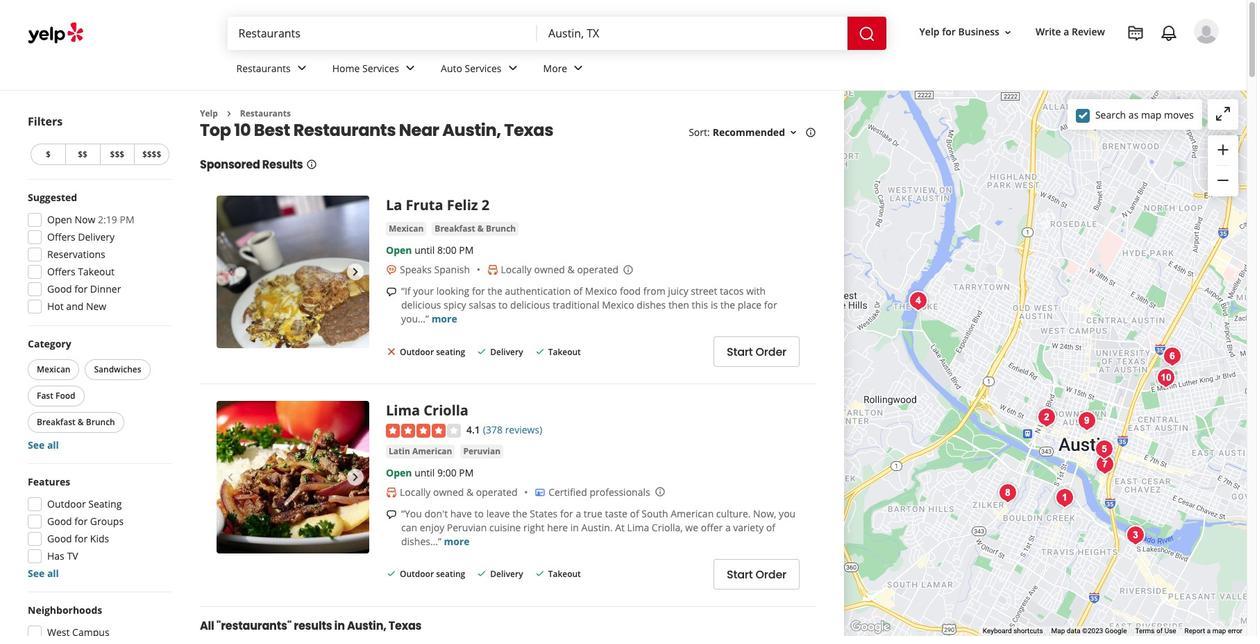 Task type: describe. For each thing, give the bounding box(es) containing it.
and
[[66, 300, 84, 313]]

lima criolla
[[386, 402, 469, 420]]

start order for la fruta feliz 2
[[727, 344, 787, 360]]

qi austin image
[[1033, 404, 1061, 432]]

(378 reviews)
[[483, 424, 543, 437]]

review
[[1072, 25, 1106, 39]]

near
[[399, 119, 439, 142]]

top 10 best restaurants near austin, texas
[[200, 119, 554, 142]]

can
[[401, 522, 417, 535]]

"you
[[401, 508, 422, 521]]

a inside "element"
[[1064, 25, 1070, 39]]

neighborhoods
[[28, 604, 102, 617]]

seating for fruta
[[436, 346, 465, 358]]

higher ground image
[[1074, 408, 1101, 435]]

now,
[[754, 508, 777, 521]]

delivery for lima criolla
[[490, 569, 523, 581]]

2
[[482, 196, 490, 215]]

restaurants right 16 chevron right v2 icon
[[240, 108, 291, 119]]

yelp for the yelp link
[[200, 108, 218, 119]]

lima inside the "you don't have to leave the states for a true taste of south american culture. now, you can enjoy peruvian cuisine right here in austin. at lima criolla, we offer a variety of dishes…"
[[628, 522, 649, 535]]

0 vertical spatial open
[[47, 213, 72, 226]]

map region
[[765, 0, 1258, 637]]

place
[[738, 299, 762, 312]]

1 vertical spatial mexican
[[37, 364, 70, 376]]

write a review
[[1036, 25, 1106, 39]]

terms of use
[[1136, 628, 1177, 635]]

street
[[691, 285, 718, 298]]

takeout for la fruta feliz 2
[[548, 346, 581, 358]]

use
[[1165, 628, 1177, 635]]

hot and new
[[47, 300, 106, 313]]

keyboard shortcuts button
[[983, 627, 1043, 637]]

suggested
[[28, 191, 77, 204]]

la fruta feliz 2
[[386, 196, 490, 215]]

latin american button
[[386, 445, 455, 459]]

$$$$
[[142, 149, 161, 160]]

as
[[1129, 108, 1139, 121]]

0 vertical spatial mexico
[[585, 285, 618, 298]]

24 chevron down v2 image for more
[[570, 60, 587, 77]]

user actions element
[[909, 17, 1239, 103]]

la
[[386, 196, 402, 215]]

& up have
[[467, 486, 474, 499]]

report a map error link
[[1185, 628, 1243, 635]]

has
[[47, 550, 64, 563]]

zoom in image
[[1215, 141, 1232, 158]]

fruta
[[406, 196, 443, 215]]

keyboard
[[983, 628, 1012, 635]]

all for features
[[47, 567, 59, 581]]

1 vertical spatial mexico
[[602, 299, 635, 312]]

certified
[[549, 486, 587, 499]]

tacos
[[720, 285, 744, 298]]

0 horizontal spatial breakfast & brunch
[[37, 417, 115, 428]]

keyboard shortcuts
[[983, 628, 1043, 635]]

map data ©2023 google
[[1052, 628, 1127, 635]]

in inside the "you don't have to leave the states for a true taste of south american culture. now, you can enjoy peruvian cuisine right here in austin. at lima criolla, we offer a variety of dishes…"
[[571, 522, 579, 535]]

sandwiches
[[94, 364, 141, 376]]

takeout inside group
[[78, 265, 115, 278]]

1 vertical spatial 16 info v2 image
[[306, 159, 317, 170]]

recommended
[[713, 126, 785, 139]]

right
[[524, 522, 545, 535]]

all for category
[[47, 439, 59, 452]]

1 horizontal spatial breakfast & brunch button
[[432, 223, 519, 236]]

here
[[547, 522, 568, 535]]

filters
[[28, 114, 63, 129]]

1 horizontal spatial mexican
[[389, 223, 424, 235]]

0 vertical spatial restaurants link
[[225, 50, 321, 90]]

breakfast & brunch link
[[432, 223, 519, 236]]

pm for lima criolla
[[459, 467, 474, 480]]

restaurants inside business categories element
[[236, 62, 291, 75]]

home
[[332, 62, 360, 75]]

0 horizontal spatial the
[[488, 285, 503, 298]]

16 checkmark v2 image for delivery
[[477, 346, 488, 357]]

lima criolla image
[[217, 402, 369, 554]]

for up good for kids
[[75, 515, 88, 528]]

slideshow element for lima
[[217, 402, 369, 554]]

"if your looking for the authentication of mexico food from juicy street tacos with delicious spicy salsas to delicious traditional mexico dishes then this is the place for you…"
[[401, 285, 778, 326]]

services for home services
[[363, 62, 399, 75]]

results
[[294, 619, 332, 635]]

seating for criolla
[[436, 569, 465, 581]]

dishes…"
[[401, 535, 442, 549]]

sort:
[[689, 126, 710, 139]]

spicy
[[444, 299, 466, 312]]

see all for features
[[28, 567, 59, 581]]

peruvian inside the "you don't have to leave the states for a true taste of south american culture. now, you can enjoy peruvian cuisine right here in austin. at lima criolla, we offer a variety of dishes…"
[[447, 522, 487, 535]]

business
[[959, 25, 1000, 39]]

outdoor seating for criolla
[[400, 569, 465, 581]]

salty sow image
[[1159, 343, 1187, 371]]

groups
[[90, 515, 124, 528]]

pm for la fruta feliz 2
[[459, 244, 474, 257]]

0 vertical spatial delivery
[[78, 231, 115, 244]]

16 speech v2 image
[[386, 510, 397, 521]]

more link
[[532, 50, 598, 90]]

none field near
[[549, 26, 837, 41]]

to inside "if your looking for the authentication of mexico food from juicy street tacos with delicious spicy salsas to delicious traditional mexico dishes then this is the place for you…"
[[499, 299, 508, 312]]

sponsored
[[200, 157, 260, 173]]

for down the with
[[764, 299, 778, 312]]

recommended button
[[713, 126, 799, 139]]

map for error
[[1213, 628, 1227, 635]]

for down good for groups
[[75, 533, 88, 546]]

next image for lima
[[347, 470, 364, 486]]

open until 8:00 pm
[[386, 244, 474, 257]]

24 chevron down v2 image for home services
[[402, 60, 419, 77]]

culture.
[[717, 508, 751, 521]]

moves
[[1165, 108, 1194, 121]]

top
[[200, 119, 231, 142]]

a left true
[[576, 508, 581, 521]]

more for criolla
[[444, 535, 470, 549]]

16 checkmark v2 image for outdoor seating
[[386, 569, 397, 580]]

16 checkmark v2 image for delivery
[[477, 569, 488, 580]]

$$$ button
[[100, 144, 134, 165]]

of left use
[[1157, 628, 1163, 635]]

0 vertical spatial breakfast & brunch
[[435, 223, 516, 235]]

4.1 link
[[467, 423, 480, 438]]

& up traditional
[[568, 263, 575, 277]]

0 vertical spatial brunch
[[486, 223, 516, 235]]

search
[[1096, 108, 1127, 121]]

auto services link
[[430, 50, 532, 90]]

& down 2
[[478, 223, 484, 235]]

(378 reviews) link
[[483, 423, 543, 438]]

see all button for features
[[28, 567, 59, 581]]

austin.
[[582, 522, 613, 535]]

jeremy m. image
[[1194, 19, 1219, 44]]

category
[[28, 338, 71, 351]]

1 horizontal spatial 16 info v2 image
[[806, 127, 817, 138]]

of right taste
[[630, 508, 639, 521]]

0 vertical spatial texas
[[504, 119, 554, 142]]

anthem image
[[1092, 451, 1119, 479]]

cuisine
[[490, 522, 521, 535]]

zoom out image
[[1215, 172, 1232, 189]]

0 vertical spatial mexican button
[[386, 223, 427, 236]]

la fruta feliz 2 image
[[217, 196, 369, 349]]

breakfast for breakfast & brunch button to the right
[[435, 223, 475, 235]]

24 chevron down v2 image for restaurants
[[294, 60, 310, 77]]

this
[[692, 299, 709, 312]]

breakfast for the bottommost breakfast & brunch button
[[37, 417, 75, 428]]

la fruta feliz 2 link
[[386, 196, 490, 215]]

more link for fruta
[[432, 313, 457, 326]]

hot
[[47, 300, 64, 313]]

search image
[[859, 25, 875, 42]]

american inside button
[[412, 446, 452, 458]]

looking
[[437, 285, 470, 298]]

$ button
[[31, 144, 65, 165]]

your
[[413, 285, 434, 298]]

"if
[[401, 285, 411, 298]]

we
[[686, 522, 699, 535]]

neighborhoods group
[[24, 604, 172, 637]]

food
[[620, 285, 641, 298]]

dinner
[[90, 283, 121, 296]]

error
[[1228, 628, 1243, 635]]

group containing features
[[24, 476, 172, 581]]

1 delicious from the left
[[401, 299, 441, 312]]

16 checkmark v2 image for takeout
[[534, 569, 546, 580]]

business categories element
[[225, 50, 1219, 90]]

1 vertical spatial outdoor
[[47, 498, 86, 511]]

notifications image
[[1161, 25, 1178, 42]]

restaurants down the home
[[293, 119, 396, 142]]

tv
[[67, 550, 78, 563]]

0 vertical spatial pm
[[120, 213, 134, 226]]

order for la fruta feliz 2
[[756, 344, 787, 360]]

a down culture.
[[726, 522, 731, 535]]

good for good for dinner
[[47, 283, 72, 296]]

leave
[[487, 508, 510, 521]]

terms of use link
[[1136, 628, 1177, 635]]

latin
[[389, 446, 410, 458]]

variety
[[734, 522, 764, 535]]

good for good for groups
[[47, 515, 72, 528]]

a right report
[[1207, 628, 1211, 635]]

Find text field
[[239, 26, 526, 41]]

to inside the "you don't have to leave the states for a true taste of south american culture. now, you can enjoy peruvian cuisine right here in austin. at lima criolla, we offer a variety of dishes…"
[[475, 508, 484, 521]]

kids
[[90, 533, 109, 546]]

& inside group
[[78, 417, 84, 428]]

takeout for lima criolla
[[548, 569, 581, 581]]

start for la fruta feliz 2
[[727, 344, 753, 360]]

speaks spanish
[[400, 263, 470, 277]]

peruvian button
[[461, 445, 504, 459]]

offers delivery
[[47, 231, 115, 244]]

4.1 star rating image
[[386, 424, 461, 438]]

delivery for la fruta feliz 2
[[490, 346, 523, 358]]



Task type: vqa. For each thing, say whether or not it's contained in the screenshot.
PHOTO OF MARK A. to the right
no



Task type: locate. For each thing, give the bounding box(es) containing it.
for down offers takeout
[[75, 283, 88, 296]]

all
[[47, 439, 59, 452], [47, 567, 59, 581]]

delivery down open now 2:19 pm at the top of page
[[78, 231, 115, 244]]

0 horizontal spatial yelp
[[200, 108, 218, 119]]

0 vertical spatial outdoor
[[400, 346, 434, 358]]

1 none field from the left
[[239, 26, 526, 41]]

seating down spicy
[[436, 346, 465, 358]]

slideshow element
[[217, 196, 369, 349], [217, 402, 369, 554]]

start order for lima criolla
[[727, 567, 787, 583]]

2 previous image from the top
[[222, 470, 239, 486]]

locally up "you
[[400, 486, 431, 499]]

none field find
[[239, 26, 526, 41]]

yelp for business
[[920, 25, 1000, 39]]

1 horizontal spatial texas
[[504, 119, 554, 142]]

in
[[571, 522, 579, 535], [334, 619, 345, 635]]

1 horizontal spatial lima
[[628, 522, 649, 535]]

next image
[[347, 264, 364, 281], [347, 470, 364, 486]]

1 vertical spatial breakfast
[[37, 417, 75, 428]]

2 start from the top
[[727, 567, 753, 583]]

2 start order link from the top
[[714, 560, 800, 590]]

1 good from the top
[[47, 283, 72, 296]]

group containing category
[[25, 338, 172, 453]]

1 vertical spatial operated
[[476, 486, 518, 499]]

breakfast down fast food button
[[37, 417, 75, 428]]

fast food
[[37, 390, 75, 402]]

for up here
[[560, 508, 573, 521]]

aba - austin image
[[1051, 485, 1079, 513]]

outdoor seating down you…"
[[400, 346, 465, 358]]

all down the has
[[47, 567, 59, 581]]

juicy
[[668, 285, 689, 298]]

pm
[[120, 213, 134, 226], [459, 244, 474, 257], [459, 467, 474, 480]]

latin american
[[389, 446, 452, 458]]

2 vertical spatial outdoor
[[400, 569, 434, 581]]

results
[[262, 157, 303, 173]]

owned for 16 locally owned v2 image
[[534, 263, 565, 277]]

operated for 16 locally owned v2 icon
[[476, 486, 518, 499]]

delivery down cuisine
[[490, 569, 523, 581]]

0 horizontal spatial 16 info v2 image
[[306, 159, 317, 170]]

in right here
[[571, 522, 579, 535]]

mexican down "la"
[[389, 223, 424, 235]]

operated up "if your looking for the authentication of mexico food from juicy street tacos with delicious spicy salsas to delicious traditional mexico dishes then this is the place for you…"
[[577, 263, 619, 277]]

reservations
[[47, 248, 105, 261]]

24 chevron down v2 image left "auto"
[[402, 60, 419, 77]]

mexican button down "la"
[[386, 223, 427, 236]]

previous image
[[222, 264, 239, 281], [222, 470, 239, 486]]

None search field
[[227, 17, 889, 50]]

the right is
[[721, 299, 736, 312]]

start down place
[[727, 344, 753, 360]]

1 vertical spatial owned
[[433, 486, 464, 499]]

16 chevron down v2 image inside recommended dropdown button
[[788, 127, 799, 138]]

16 chevron down v2 image for yelp for business
[[1003, 27, 1014, 38]]

1 vertical spatial pm
[[459, 244, 474, 257]]

takeout up dinner
[[78, 265, 115, 278]]

see all button down the has
[[28, 567, 59, 581]]

for up salsas at the top left of the page
[[472, 285, 485, 298]]

the up salsas at the top left of the page
[[488, 285, 503, 298]]

lima criolla image
[[1215, 143, 1242, 171]]

start order
[[727, 344, 787, 360], [727, 567, 787, 583]]

16 checkmark v2 image down salsas at the top left of the page
[[477, 346, 488, 357]]

1 vertical spatial yelp
[[200, 108, 218, 119]]

breakfast & brunch button down "food"
[[28, 413, 124, 433]]

you
[[779, 508, 796, 521]]

$$ button
[[65, 144, 100, 165]]

locally owned & operated for 16 locally owned v2 icon
[[400, 486, 518, 499]]

1 vertical spatial texas
[[389, 619, 422, 635]]

taste
[[605, 508, 628, 521]]

2 until from the top
[[415, 467, 435, 480]]

0 horizontal spatial breakfast & brunch button
[[28, 413, 124, 433]]

is
[[711, 299, 718, 312]]

2 slideshow element from the top
[[217, 402, 369, 554]]

more link down spicy
[[432, 313, 457, 326]]

1 vertical spatial the
[[721, 299, 736, 312]]

breakfast up 8:00
[[435, 223, 475, 235]]

0 vertical spatial more link
[[432, 313, 457, 326]]

outdoor seating down dishes…" on the left bottom
[[400, 569, 465, 581]]

yelp link
[[200, 108, 218, 119]]

professionals
[[590, 486, 650, 499]]

brunch
[[486, 223, 516, 235], [86, 417, 115, 428]]

1 vertical spatial takeout
[[548, 346, 581, 358]]

of up traditional
[[574, 285, 583, 298]]

2 vertical spatial pm
[[459, 467, 474, 480]]

1 horizontal spatial owned
[[534, 263, 565, 277]]

more
[[543, 62, 568, 75]]

all up features
[[47, 439, 59, 452]]

1 vertical spatial more
[[444, 535, 470, 549]]

0 vertical spatial yelp
[[920, 25, 940, 39]]

yelp inside button
[[920, 25, 940, 39]]

None field
[[239, 26, 526, 41], [549, 26, 837, 41]]

16 chevron down v2 image
[[1003, 27, 1014, 38], [788, 127, 799, 138]]

offer
[[701, 522, 723, 535]]

0 vertical spatial in
[[571, 522, 579, 535]]

none field up home services link
[[239, 26, 526, 41]]

locally owned & operated
[[501, 263, 619, 277], [400, 486, 518, 499]]

0 vertical spatial austin,
[[443, 119, 501, 142]]

previous image for lima criolla
[[222, 470, 239, 486]]

1 vertical spatial next image
[[347, 470, 364, 486]]

3 24 chevron down v2 image from the left
[[570, 60, 587, 77]]

a right write
[[1064, 25, 1070, 39]]

peruvian link
[[461, 445, 504, 459]]

locally owned & operated up have
[[400, 486, 518, 499]]

24 chevron down v2 image inside "restaurants" link
[[294, 60, 310, 77]]

0 vertical spatial all
[[47, 439, 59, 452]]

2 vertical spatial delivery
[[490, 569, 523, 581]]

until for fruta
[[415, 244, 435, 257]]

0 vertical spatial to
[[499, 299, 508, 312]]

2 order from the top
[[756, 567, 787, 583]]

slideshow element for la
[[217, 196, 369, 349]]

for inside yelp for business button
[[943, 25, 956, 39]]

1 next image from the top
[[347, 264, 364, 281]]

0 vertical spatial start
[[727, 344, 753, 360]]

feliz
[[447, 196, 478, 215]]

24 chevron down v2 image inside more link
[[570, 60, 587, 77]]

16 certified professionals v2 image
[[535, 487, 546, 499]]

delicious down authentication
[[510, 299, 550, 312]]

more link down have
[[444, 535, 470, 549]]

1 horizontal spatial 16 checkmark v2 image
[[477, 569, 488, 580]]

2 horizontal spatial 16 checkmark v2 image
[[534, 346, 546, 357]]

report
[[1185, 628, 1206, 635]]

16 info v2 image right results at the top left
[[306, 159, 317, 170]]

2 next image from the top
[[347, 470, 364, 486]]

2 delicious from the left
[[510, 299, 550, 312]]

2 seating from the top
[[436, 569, 465, 581]]

1 see from the top
[[28, 439, 45, 452]]

the up right
[[513, 508, 528, 521]]

9:00
[[437, 467, 457, 480]]

offers up reservations
[[47, 231, 75, 244]]

see all button for category
[[28, 439, 59, 452]]

16 speech v2 image
[[386, 287, 397, 298]]

for inside the "you don't have to leave the states for a true taste of south american culture. now, you can enjoy peruvian cuisine right here in austin. at lima criolla, we offer a variety of dishes…"
[[560, 508, 573, 521]]

start for lima criolla
[[727, 567, 753, 583]]

0 vertical spatial previous image
[[222, 264, 239, 281]]

yelp for yelp for business
[[920, 25, 940, 39]]

restaurants up best
[[236, 62, 291, 75]]

1 outdoor seating from the top
[[400, 346, 465, 358]]

locally right 16 locally owned v2 image
[[501, 263, 532, 277]]

0 vertical spatial breakfast & brunch button
[[432, 223, 519, 236]]

& down fast food button
[[78, 417, 84, 428]]

features
[[28, 476, 70, 489]]

of inside "if your looking for the authentication of mexico food from juicy street tacos with delicious spicy salsas to delicious traditional mexico dishes then this is the place for you…"
[[574, 285, 583, 298]]

0 horizontal spatial breakfast
[[37, 417, 75, 428]]

certified professionals
[[549, 486, 650, 499]]

16 checkmark v2 image
[[477, 346, 488, 357], [534, 569, 546, 580]]

0 vertical spatial start order link
[[714, 337, 800, 368]]

1 horizontal spatial locally
[[501, 263, 532, 277]]

0 vertical spatial mexican
[[389, 223, 424, 235]]

1 vertical spatial breakfast & brunch button
[[28, 413, 124, 433]]

1 until from the top
[[415, 244, 435, 257]]

1 start order from the top
[[727, 344, 787, 360]]

1 24 chevron down v2 image from the left
[[294, 60, 310, 77]]

1 all from the top
[[47, 439, 59, 452]]

for left business
[[943, 25, 956, 39]]

info icon image
[[623, 264, 634, 275], [623, 264, 634, 275], [655, 487, 666, 498], [655, 487, 666, 498]]

services for auto services
[[465, 62, 502, 75]]

pm right '9:00'
[[459, 467, 474, 480]]

1 horizontal spatial 24 chevron down v2 image
[[402, 60, 419, 77]]

16 checkmark v2 image
[[534, 346, 546, 357], [386, 569, 397, 580], [477, 569, 488, 580]]

1 vertical spatial good
[[47, 515, 72, 528]]

16 checkmark v2 image down leave
[[477, 569, 488, 580]]

outdoor seating for fruta
[[400, 346, 465, 358]]

outdoor for la
[[400, 346, 434, 358]]

24 chevron down v2 image inside home services link
[[402, 60, 419, 77]]

0 horizontal spatial austin,
[[347, 619, 387, 635]]

order for lima criolla
[[756, 567, 787, 583]]

$$$
[[110, 149, 124, 160]]

services left 24 chevron down v2 icon
[[465, 62, 502, 75]]

1 horizontal spatial breakfast
[[435, 223, 475, 235]]

open for lima
[[386, 467, 412, 480]]

1 see all from the top
[[28, 439, 59, 452]]

2 good from the top
[[47, 515, 72, 528]]

1 seating from the top
[[436, 346, 465, 358]]

1 slideshow element from the top
[[217, 196, 369, 349]]

outdoor
[[400, 346, 434, 358], [47, 498, 86, 511], [400, 569, 434, 581]]

16 checkmark v2 image for takeout
[[534, 346, 546, 357]]

2:19
[[98, 213, 117, 226]]

see all for category
[[28, 439, 59, 452]]

1 vertical spatial peruvian
[[447, 522, 487, 535]]

start down variety
[[727, 567, 753, 583]]

good
[[47, 283, 72, 296], [47, 515, 72, 528], [47, 533, 72, 546]]

1 vertical spatial lima
[[628, 522, 649, 535]]

seating
[[436, 346, 465, 358], [436, 569, 465, 581]]

1618 asian fusion image
[[1122, 522, 1150, 550]]

projects image
[[1128, 25, 1144, 42]]

to right salsas at the top left of the page
[[499, 299, 508, 312]]

order down place
[[756, 344, 787, 360]]

google
[[1105, 628, 1127, 635]]

breakfast & brunch down 2
[[435, 223, 516, 235]]

open for la
[[386, 244, 412, 257]]

1 vertical spatial delivery
[[490, 346, 523, 358]]

good up has tv
[[47, 533, 72, 546]]

expand map image
[[1215, 105, 1232, 122]]

mexican
[[389, 223, 424, 235], [37, 364, 70, 376]]

3 good from the top
[[47, 533, 72, 546]]

see
[[28, 439, 45, 452], [28, 567, 45, 581]]

0 vertical spatial start order
[[727, 344, 787, 360]]

fast food button
[[28, 386, 84, 407]]

start order link down place
[[714, 337, 800, 368]]

speaks
[[400, 263, 432, 277]]

traditional
[[553, 299, 600, 312]]

1 vertical spatial see all button
[[28, 567, 59, 581]]

see for category
[[28, 439, 45, 452]]

seating down dishes…" on the left bottom
[[436, 569, 465, 581]]

states
[[530, 508, 558, 521]]

pm right '2:19'
[[120, 213, 134, 226]]

1 vertical spatial map
[[1213, 628, 1227, 635]]

16 locally owned v2 image
[[386, 487, 397, 499]]

0 vertical spatial outdoor seating
[[400, 346, 465, 358]]

2 none field from the left
[[549, 26, 837, 41]]

more down have
[[444, 535, 470, 549]]

austin, right near
[[443, 119, 501, 142]]

operated for 16 locally owned v2 image
[[577, 263, 619, 277]]

map
[[1142, 108, 1162, 121], [1213, 628, 1227, 635]]

quince lakehouse image
[[905, 288, 933, 315]]

1 order from the top
[[756, 344, 787, 360]]

a
[[1064, 25, 1070, 39], [576, 508, 581, 521], [726, 522, 731, 535], [1207, 628, 1211, 635]]

restaurants link
[[225, 50, 321, 90], [240, 108, 291, 119]]

1 vertical spatial slideshow element
[[217, 402, 369, 554]]

1 vertical spatial locally
[[400, 486, 431, 499]]

peruvian down have
[[447, 522, 487, 535]]

1 horizontal spatial operated
[[577, 263, 619, 277]]

2 see all from the top
[[28, 567, 59, 581]]

map left error
[[1213, 628, 1227, 635]]

0 vertical spatial breakfast
[[435, 223, 475, 235]]

1 horizontal spatial to
[[499, 299, 508, 312]]

food
[[56, 390, 75, 402]]

la plancha image
[[1153, 365, 1181, 392]]

1 vertical spatial restaurants link
[[240, 108, 291, 119]]

2 vertical spatial the
[[513, 508, 528, 521]]

yelp for business button
[[914, 20, 1019, 45]]

0 vertical spatial operated
[[577, 263, 619, 277]]

(378
[[483, 424, 503, 437]]

don't
[[425, 508, 448, 521]]

24 chevron down v2 image
[[505, 60, 521, 77]]

start order down variety
[[727, 567, 787, 583]]

auto
[[441, 62, 462, 75]]

16 checkmark v2 image down right
[[534, 569, 546, 580]]

16 close v2 image
[[386, 346, 397, 357]]

peruvian inside button
[[464, 446, 501, 458]]

at
[[615, 522, 625, 535]]

good for good for kids
[[47, 533, 72, 546]]

16 info v2 image right recommended dropdown button at the top right of the page
[[806, 127, 817, 138]]

2 see all button from the top
[[28, 567, 59, 581]]

1 vertical spatial austin,
[[347, 619, 387, 635]]

locally for 16 locally owned v2 image
[[501, 263, 532, 277]]

next image for la
[[347, 264, 364, 281]]

more link
[[432, 313, 457, 326], [444, 535, 470, 549]]

mexico up traditional
[[585, 285, 618, 298]]

1 horizontal spatial yelp
[[920, 25, 940, 39]]

see all down the has
[[28, 567, 59, 581]]

open up 16 locally owned v2 icon
[[386, 467, 412, 480]]

16 checkmark v2 image down 16 speech v2 icon
[[386, 569, 397, 580]]

locally for 16 locally owned v2 icon
[[400, 486, 431, 499]]

0 horizontal spatial 24 chevron down v2 image
[[294, 60, 310, 77]]

16 chevron down v2 image right business
[[1003, 27, 1014, 38]]

breakfast
[[435, 223, 475, 235], [37, 417, 75, 428]]

restaurants link up best
[[225, 50, 321, 90]]

good up hot
[[47, 283, 72, 296]]

see up neighborhoods
[[28, 567, 45, 581]]

new
[[86, 300, 106, 313]]

1 horizontal spatial map
[[1213, 628, 1227, 635]]

data
[[1067, 628, 1081, 635]]

outdoor up good for groups
[[47, 498, 86, 511]]

yelp left 16 chevron right v2 icon
[[200, 108, 218, 119]]

0 vertical spatial peruvian
[[464, 446, 501, 458]]

mexico down 'food'
[[602, 299, 635, 312]]

1 horizontal spatial services
[[465, 62, 502, 75]]

of down now,
[[767, 522, 776, 535]]

more for fruta
[[432, 313, 457, 326]]

locally owned & operated up authentication
[[501, 263, 619, 277]]

1 horizontal spatial brunch
[[486, 223, 516, 235]]

see all up features
[[28, 439, 59, 452]]

0 horizontal spatial none field
[[239, 26, 526, 41]]

takeout down traditional
[[548, 346, 581, 358]]

delicious
[[401, 299, 441, 312], [510, 299, 550, 312]]

mexican button up fast food
[[28, 360, 79, 381]]

1 start order link from the top
[[714, 337, 800, 368]]

peruvian down 4.1
[[464, 446, 501, 458]]

16 info v2 image
[[806, 127, 817, 138], [306, 159, 317, 170]]

the inside the "you don't have to leave the states for a true taste of south american culture. now, you can enjoy peruvian cuisine right here in austin. at lima criolla, we offer a variety of dishes…"
[[513, 508, 528, 521]]

1 see all button from the top
[[28, 439, 59, 452]]

the
[[488, 285, 503, 298], [721, 299, 736, 312], [513, 508, 528, 521]]

services right the home
[[363, 62, 399, 75]]

breakfast & brunch button down 2
[[432, 223, 519, 236]]

16 locally owned v2 image
[[487, 265, 498, 276]]

previous image for la fruta feliz 2
[[222, 264, 239, 281]]

1 vertical spatial start
[[727, 567, 753, 583]]

owned down '9:00'
[[433, 486, 464, 499]]

google image
[[848, 619, 894, 637]]

0 vertical spatial 16 checkmark v2 image
[[477, 346, 488, 357]]

fast
[[37, 390, 53, 402]]

brunch inside group
[[86, 417, 115, 428]]

16 checkmark v2 image down authentication
[[534, 346, 546, 357]]

0 horizontal spatial texas
[[389, 619, 422, 635]]

brunch down 2
[[486, 223, 516, 235]]

criolla,
[[652, 522, 683, 535]]

none field up business categories element
[[549, 26, 837, 41]]

2 all from the top
[[47, 567, 59, 581]]

1 services from the left
[[363, 62, 399, 75]]

start order link for la fruta feliz 2
[[714, 337, 800, 368]]

0 horizontal spatial in
[[334, 619, 345, 635]]

order
[[756, 344, 787, 360], [756, 567, 787, 583]]

16 chevron down v2 image for recommended
[[788, 127, 799, 138]]

16 chevron right v2 image
[[224, 108, 235, 119]]

0 horizontal spatial mexican
[[37, 364, 70, 376]]

offers for offers delivery
[[47, 231, 75, 244]]

until for criolla
[[415, 467, 435, 480]]

1 vertical spatial offers
[[47, 265, 75, 278]]

peruvian
[[464, 446, 501, 458], [447, 522, 487, 535]]

24 chevron down v2 image
[[294, 60, 310, 77], [402, 60, 419, 77], [570, 60, 587, 77]]

offers for offers takeout
[[47, 265, 75, 278]]

1 vertical spatial american
[[671, 508, 714, 521]]

reviews)
[[505, 424, 543, 437]]

breakfast inside group
[[37, 417, 75, 428]]

1 vertical spatial start order link
[[714, 560, 800, 590]]

0 vertical spatial lima
[[386, 402, 420, 420]]

have
[[451, 508, 472, 521]]

delicious down your
[[401, 299, 441, 312]]

odd duck image
[[994, 480, 1022, 508]]

2 horizontal spatial 24 chevron down v2 image
[[570, 60, 587, 77]]

1 horizontal spatial delicious
[[510, 299, 550, 312]]

$$
[[78, 149, 87, 160]]

1 horizontal spatial 16 chevron down v2 image
[[1003, 27, 1014, 38]]

0 horizontal spatial locally
[[400, 486, 431, 499]]

authentication
[[505, 285, 571, 298]]

0 horizontal spatial american
[[412, 446, 452, 458]]

seating
[[88, 498, 122, 511]]

0 vertical spatial takeout
[[78, 265, 115, 278]]

all "restaurants" results in austin, texas
[[200, 619, 422, 635]]

1 vertical spatial see
[[28, 567, 45, 581]]

group
[[1208, 135, 1239, 197], [24, 191, 172, 318], [25, 338, 172, 453], [24, 476, 172, 581]]

1 vertical spatial start order
[[727, 567, 787, 583]]

to right have
[[475, 508, 484, 521]]

moonshine patio bar & grill image
[[1091, 436, 1119, 464]]

0 vertical spatial locally
[[501, 263, 532, 277]]

2 24 chevron down v2 image from the left
[[402, 60, 419, 77]]

map for moves
[[1142, 108, 1162, 121]]

takeout down here
[[548, 569, 581, 581]]

1 horizontal spatial breakfast & brunch
[[435, 223, 516, 235]]

good up good for kids
[[47, 515, 72, 528]]

"restaurants"
[[217, 619, 292, 635]]

see for features
[[28, 567, 45, 581]]

sponsored results
[[200, 157, 303, 173]]

16 chevron down v2 image inside yelp for business button
[[1003, 27, 1014, 38]]

2 offers from the top
[[47, 265, 75, 278]]

2 see from the top
[[28, 567, 45, 581]]

start order link for lima criolla
[[714, 560, 800, 590]]

mexican down category
[[37, 364, 70, 376]]

pm right 8:00
[[459, 244, 474, 257]]

1 vertical spatial locally owned & operated
[[400, 486, 518, 499]]

0 horizontal spatial 16 checkmark v2 image
[[477, 346, 488, 357]]

1 offers from the top
[[47, 231, 75, 244]]

more link for criolla
[[444, 535, 470, 549]]

0 vertical spatial locally owned & operated
[[501, 263, 619, 277]]

1 horizontal spatial austin,
[[443, 119, 501, 142]]

1 vertical spatial in
[[334, 619, 345, 635]]

1 vertical spatial seating
[[436, 569, 465, 581]]

Near text field
[[549, 26, 837, 41]]

criolla
[[424, 402, 469, 420]]

more
[[432, 313, 457, 326], [444, 535, 470, 549]]

1 previous image from the top
[[222, 264, 239, 281]]

2 outdoor seating from the top
[[400, 569, 465, 581]]

0 horizontal spatial mexican button
[[28, 360, 79, 381]]

order down variety
[[756, 567, 787, 583]]

american inside the "you don't have to leave the states for a true taste of south american culture. now, you can enjoy peruvian cuisine right here in austin. at lima criolla, we offer a variety of dishes…"
[[671, 508, 714, 521]]

"you don't have to leave the states for a true taste of south american culture. now, you can enjoy peruvian cuisine right here in austin. at lima criolla, we offer a variety of dishes…"
[[401, 508, 796, 549]]

lima
[[386, 402, 420, 420], [628, 522, 649, 535]]

american up we
[[671, 508, 714, 521]]

group containing suggested
[[24, 191, 172, 318]]

with
[[747, 285, 766, 298]]

owned up authentication
[[534, 263, 565, 277]]

1 vertical spatial to
[[475, 508, 484, 521]]

outdoor for lima
[[400, 569, 434, 581]]

locally owned & operated for 16 locally owned v2 image
[[501, 263, 619, 277]]

owned for 16 locally owned v2 icon
[[433, 486, 464, 499]]

16 speaks spanish v2 image
[[386, 265, 397, 276]]

2 start order from the top
[[727, 567, 787, 583]]

2 services from the left
[[465, 62, 502, 75]]

24 chevron down v2 image right the more
[[570, 60, 587, 77]]

0 vertical spatial seating
[[436, 346, 465, 358]]

0 vertical spatial the
[[488, 285, 503, 298]]

outdoor right 16 close v2 icon
[[400, 346, 434, 358]]

0 horizontal spatial map
[[1142, 108, 1162, 121]]

1 start from the top
[[727, 344, 753, 360]]



